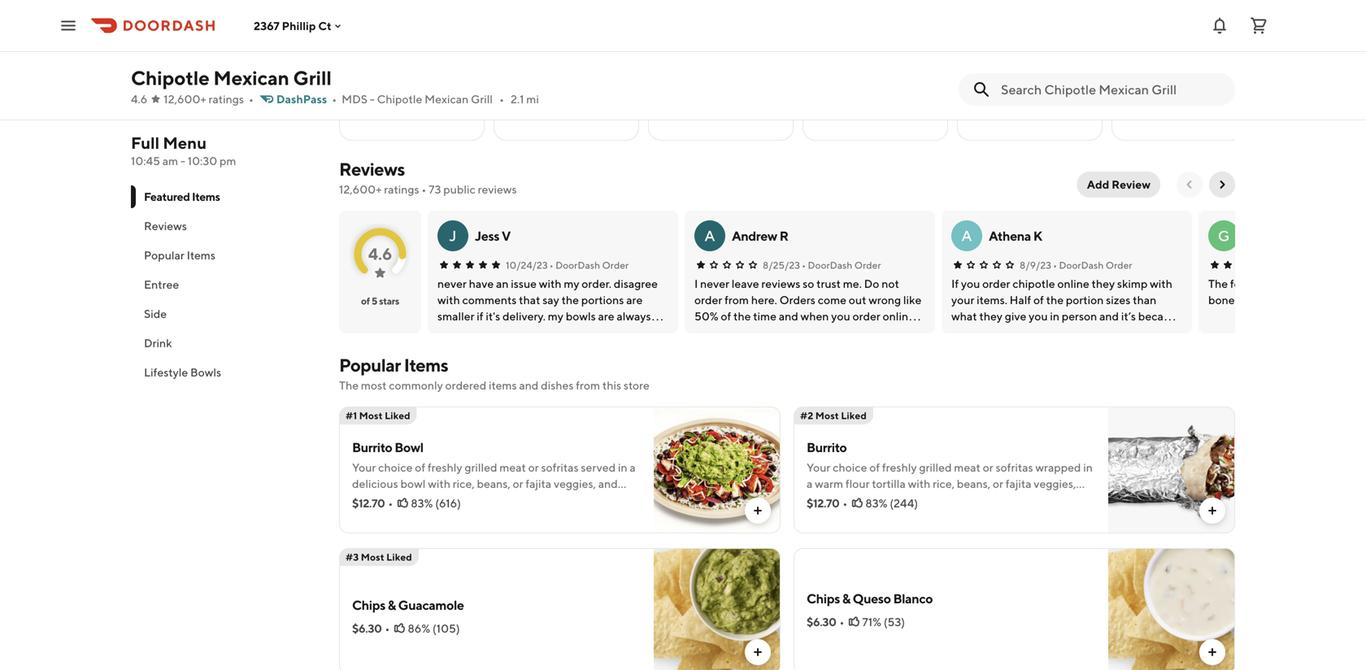 Task type: describe. For each thing, give the bounding box(es) containing it.
drink button
[[131, 329, 320, 358]]

lifestyle
[[144, 366, 188, 379]]

order for r
[[855, 259, 881, 271]]

$12.70 • for your
[[807, 496, 848, 510]]

1 vertical spatial (616)
[[435, 496, 461, 510]]

most
[[361, 379, 387, 392]]

r
[[780, 228, 788, 244]]

ordered
[[445, 379, 487, 392]]

83% for your
[[866, 496, 888, 510]]

doordash for athena k
[[1059, 259, 1104, 271]]

burrito for burrito your choice of freshly grilled meat or sofritas wrapped in a warm flour tortilla with rice, beans, or fajita veggies, and topped with guac, salsa, queso blanco, sour cream or cheese.
[[807, 440, 847, 455]]

chipotle mexican grill
[[131, 66, 332, 89]]

(99)
[[1051, 100, 1073, 113]]

sour for burrito bowl
[[551, 493, 573, 507]]

items for popular items the most commonly ordered items and dishes from this store
[[404, 355, 448, 376]]

cheese. for your
[[820, 509, 859, 523]]

86% for 86% (105)
[[408, 622, 430, 635]]

order for k
[[1106, 259, 1132, 271]]

phillip
[[282, 19, 316, 32]]

rice, for burrito bowl
[[453, 477, 475, 490]]

commonly
[[389, 379, 443, 392]]

from
[[576, 379, 600, 392]]

beans, for burrito bowl
[[477, 477, 511, 490]]

lifestyle bowls
[[144, 366, 221, 379]]

cream for burrito
[[1052, 493, 1084, 507]]

0 items, open order cart image
[[1249, 16, 1269, 35]]

73
[[429, 183, 441, 196]]

with right bowl
[[428, 477, 451, 490]]

k
[[1033, 228, 1042, 244]]

mi
[[526, 92, 539, 106]]

$12.70 • for bowl
[[352, 496, 393, 510]]

a inside burrito your choice of freshly grilled meat or sofritas wrapped in a warm flour tortilla with rice, beans, or fajita veggies, and topped with guac, salsa, queso blanco, sour cream or cheese.
[[807, 477, 813, 490]]

quesadilla image
[[958, 0, 1102, 74]]

salad image
[[1113, 0, 1256, 74]]

of 5 stars
[[361, 295, 399, 307]]

served
[[581, 461, 616, 474]]

and for bowl
[[598, 477, 618, 490]]

reviews button
[[131, 211, 320, 241]]

86% (99)
[[1026, 100, 1073, 113]]

add review button
[[1077, 172, 1160, 198]]

0 vertical spatial 12,600+
[[164, 92, 206, 106]]

andrew
[[732, 228, 777, 244]]

featured
[[144, 190, 190, 203]]

1 vertical spatial mexican
[[425, 92, 469, 106]]

83% down burrito bowl
[[407, 100, 429, 113]]

guac, for burrito bowl
[[417, 493, 445, 507]]

and inside the popular items the most commonly ordered items and dishes from this store
[[519, 379, 539, 392]]

athena
[[989, 228, 1031, 244]]

83% for bowl
[[411, 496, 433, 510]]

0 vertical spatial burrito image
[[494, 0, 638, 74]]

- inside full menu 10:45 am - 10:30 pm
[[180, 154, 185, 168]]

burrito for burrito bowl your choice of freshly grilled meat or sofritas served in a delicious bowl with rice, beans, or fajita veggies, and topped with guac, salsa, queso blanco, sour cream or cheese.
[[352, 440, 392, 455]]

80%
[[1180, 100, 1203, 113]]

#2
[[800, 410, 813, 421]]

• inside 'reviews 12,600+ ratings • 73 public reviews'
[[422, 183, 426, 196]]

burrito bowl
[[346, 80, 418, 96]]

am
[[162, 154, 178, 168]]

add
[[1087, 178, 1110, 191]]

0 vertical spatial grill
[[293, 66, 332, 89]]

popular items
[[144, 248, 215, 262]]

• down flour
[[843, 496, 848, 510]]

blanco
[[893, 591, 933, 606]]

menu
[[163, 133, 207, 152]]

items for popular items
[[187, 248, 215, 262]]

most for your
[[816, 410, 839, 421]]

71%
[[862, 615, 881, 629]]

mds - chipotle mexican grill • 2.1 mi
[[342, 92, 539, 106]]

#2 most liked
[[800, 410, 867, 421]]

athena k
[[989, 228, 1042, 244]]

$6.30 for 71%
[[807, 615, 836, 629]]

Item Search search field
[[1001, 81, 1222, 98]]

(53)
[[884, 615, 905, 629]]

mds
[[342, 92, 368, 106]]

• left 2.1
[[499, 92, 504, 106]]

#3
[[346, 551, 359, 563]]

the
[[339, 379, 359, 392]]

wrapped
[[1036, 461, 1081, 474]]

burrito bowl your choice of freshly grilled meat or sofritas served in a delicious bowl with rice, beans, or fajita veggies, and topped with guac, salsa, queso blanco, sour cream or cheese.
[[352, 440, 636, 523]]

flour
[[846, 477, 870, 490]]

71% (53)
[[862, 615, 905, 629]]

burrito your choice of freshly grilled meat or sofritas wrapped in a warm flour tortilla with rice, beans, or fajita veggies, and topped with guac, salsa, queso blanco, sour cream or cheese.
[[807, 440, 1093, 523]]

ct
[[318, 19, 331, 32]]

doordash for andrew r
[[808, 259, 853, 271]]

featured items
[[144, 190, 220, 203]]

g
[[1218, 227, 1230, 244]]

v
[[502, 228, 511, 244]]

side
[[144, 307, 167, 320]]

popular for popular items the most commonly ordered items and dishes from this store
[[339, 355, 401, 376]]

1 horizontal spatial burrito bowl image
[[654, 407, 781, 533]]

• left mds
[[332, 92, 337, 106]]

12,600+ ratings •
[[164, 92, 254, 106]]

meat inside "burrito bowl your choice of freshly grilled meat or sofritas served in a delicious bowl with rice, beans, or fajita veggies, and topped with guac, salsa, queso blanco, sour cream or cheese."
[[500, 461, 526, 474]]

blanco, for burrito bowl
[[511, 493, 548, 507]]

$12.70 inside burrito $12.70 •
[[501, 100, 536, 113]]

meat inside burrito your choice of freshly grilled meat or sofritas wrapped in a warm flour tortilla with rice, beans, or fajita veggies, and topped with guac, salsa, queso blanco, sour cream or cheese.
[[954, 461, 981, 474]]

of inside burrito your choice of freshly grilled meat or sofritas wrapped in a warm flour tortilla with rice, beans, or fajita veggies, and topped with guac, salsa, queso blanco, sour cream or cheese.
[[870, 461, 880, 474]]

topped for your
[[829, 493, 866, 507]]

0 vertical spatial add item to cart image
[[455, 45, 468, 58]]

a for athena k
[[962, 227, 972, 244]]

0 vertical spatial (616)
[[432, 100, 457, 113]]

burrito for burrito bowl
[[346, 80, 387, 96]]

0 vertical spatial ratings
[[209, 92, 244, 106]]

• down the quesadilla
[[1004, 100, 1008, 113]]

lifestyle bowls button
[[131, 358, 320, 387]]

0 horizontal spatial chipotle
[[131, 66, 210, 89]]

0 vertical spatial chips & guacamole image
[[649, 0, 793, 74]]

dishes
[[541, 379, 574, 392]]

reviews 12,600+ ratings • 73 public reviews
[[339, 159, 517, 196]]

1 vertical spatial add item to cart image
[[751, 504, 764, 517]]

1 horizontal spatial 4.6
[[368, 244, 392, 263]]

previous image
[[1183, 178, 1196, 191]]

items for featured items
[[192, 190, 220, 203]]

#1
[[346, 410, 357, 421]]

and for your
[[807, 493, 826, 507]]

liked for your
[[841, 410, 867, 421]]

burrito $12.70 •
[[501, 80, 544, 113]]

your inside burrito your choice of freshly grilled meat or sofritas wrapped in a warm flour tortilla with rice, beans, or fajita veggies, and topped with guac, salsa, queso blanco, sour cream or cheese.
[[807, 461, 831, 474]]

bowls
[[190, 366, 221, 379]]

pm
[[220, 154, 236, 168]]

add review
[[1087, 178, 1151, 191]]

10:30
[[188, 154, 217, 168]]

most for bowl
[[359, 410, 383, 421]]

liked for bowl
[[385, 410, 410, 421]]

entree
[[144, 278, 179, 291]]

stars
[[379, 295, 399, 307]]

1 horizontal spatial chips & queso blanco image
[[1108, 548, 1235, 670]]

1 horizontal spatial -
[[370, 92, 375, 106]]

salsa, for burrito bowl
[[447, 493, 475, 507]]

warm
[[815, 477, 843, 490]]

queso
[[853, 591, 891, 606]]

full menu 10:45 am - 10:30 pm
[[131, 133, 236, 168]]

order for v
[[602, 259, 629, 271]]

side button
[[131, 299, 320, 329]]

ratings inside 'reviews 12,600+ ratings • 73 public reviews'
[[384, 183, 419, 196]]

2367 phillip ct
[[254, 19, 331, 32]]

dashpass
[[276, 92, 327, 106]]

popular items button
[[131, 241, 320, 270]]



Task type: locate. For each thing, give the bounding box(es) containing it.
bowl
[[401, 477, 426, 490]]

1 vertical spatial -
[[180, 154, 185, 168]]

2 doordash from the left
[[808, 259, 853, 271]]

burrito inside burrito your choice of freshly grilled meat or sofritas wrapped in a warm flour tortilla with rice, beans, or fajita veggies, and topped with guac, salsa, queso blanco, sour cream or cheese.
[[807, 440, 847, 455]]

with down bowl
[[392, 493, 415, 507]]

1 horizontal spatial veggies,
[[1034, 477, 1076, 490]]

1 horizontal spatial in
[[1083, 461, 1093, 474]]

0 horizontal spatial burrito bowl image
[[340, 0, 484, 74]]

blanco, inside burrito your choice of freshly grilled meat or sofritas wrapped in a warm flour tortilla with rice, beans, or fajita veggies, and topped with guac, salsa, queso blanco, sour cream or cheese.
[[987, 493, 1025, 507]]

choice inside "burrito bowl your choice of freshly grilled meat or sofritas served in a delicious bowl with rice, beans, or fajita veggies, and topped with guac, salsa, queso blanco, sour cream or cheese."
[[378, 461, 413, 474]]

2 vertical spatial add item to cart image
[[1206, 646, 1219, 659]]

fajita inside "burrito bowl your choice of freshly grilled meat or sofritas served in a delicious bowl with rice, beans, or fajita veggies, and topped with guac, salsa, queso blanco, sour cream or cheese."
[[526, 477, 551, 490]]

salsa, for burrito
[[923, 493, 951, 507]]

cheese. inside burrito your choice of freshly grilled meat or sofritas wrapped in a warm flour tortilla with rice, beans, or fajita veggies, and topped with guac, salsa, queso blanco, sour cream or cheese.
[[820, 509, 859, 523]]

a left the athena
[[962, 227, 972, 244]]

$6.30 • for 86% (105)
[[352, 622, 390, 635]]

bowl inside "burrito bowl your choice of freshly grilled meat or sofritas served in a delicious bowl with rice, beans, or fajita veggies, and topped with guac, salsa, queso blanco, sour cream or cheese."
[[395, 440, 423, 455]]

• doordash order right 10/24/23
[[549, 259, 629, 271]]

reviews link
[[339, 159, 405, 180]]

0 horizontal spatial mexican
[[213, 66, 289, 89]]

1 salsa, from the left
[[447, 493, 475, 507]]

0 vertical spatial a
[[630, 461, 636, 474]]

popular up most
[[339, 355, 401, 376]]

2 salsa, from the left
[[923, 493, 951, 507]]

0 vertical spatial 83% (616)
[[407, 100, 457, 113]]

items up reviews button
[[192, 190, 220, 203]]

1 vertical spatial grill
[[471, 92, 493, 106]]

86% (105)
[[408, 622, 460, 635]]

add item to cart image
[[455, 45, 468, 58], [751, 504, 764, 517], [1206, 646, 1219, 659]]

reviews inside 'reviews 12,600+ ratings • 73 public reviews'
[[339, 159, 405, 180]]

$6.30
[[807, 615, 836, 629], [352, 622, 382, 635]]

popular
[[144, 248, 184, 262], [339, 355, 401, 376]]

guac, inside burrito your choice of freshly grilled meat or sofritas wrapped in a warm flour tortilla with rice, beans, or fajita veggies, and topped with guac, salsa, queso blanco, sour cream or cheese.
[[893, 493, 921, 507]]

8/25/23
[[763, 259, 800, 271]]

a left warm
[[807, 477, 813, 490]]

1 horizontal spatial cream
[[1052, 493, 1084, 507]]

0 horizontal spatial queso
[[477, 493, 508, 507]]

grill up dashpass •
[[293, 66, 332, 89]]

veggies, inside "burrito bowl your choice of freshly grilled meat or sofritas served in a delicious bowl with rice, beans, or fajita veggies, and topped with guac, salsa, queso blanco, sour cream or cheese."
[[554, 477, 596, 490]]

•
[[249, 92, 254, 106], [332, 92, 337, 106], [499, 92, 504, 106], [384, 100, 389, 113], [539, 100, 544, 113], [1004, 100, 1008, 113], [1157, 100, 1162, 113], [422, 183, 426, 196], [549, 259, 554, 271], [802, 259, 806, 271], [1053, 259, 1057, 271], [388, 496, 393, 510], [843, 496, 848, 510], [840, 615, 844, 629], [385, 622, 390, 635]]

rice, inside "burrito bowl your choice of freshly grilled meat or sofritas served in a delicious bowl with rice, beans, or fajita veggies, and topped with guac, salsa, queso blanco, sour cream or cheese."
[[453, 477, 475, 490]]

0 horizontal spatial grill
[[293, 66, 332, 89]]

queso inside "burrito bowl your choice of freshly grilled meat or sofritas served in a delicious bowl with rice, beans, or fajita veggies, and topped with guac, salsa, queso blanco, sour cream or cheese."
[[477, 493, 508, 507]]

beans,
[[477, 477, 511, 490], [957, 477, 991, 490]]

1 your from the left
[[352, 461, 376, 474]]

burrito inside burrito $12.70 •
[[501, 80, 541, 96]]

in right wrapped
[[1083, 461, 1093, 474]]

burrito for burrito $12.70 •
[[501, 80, 541, 96]]

jess v
[[475, 228, 511, 244]]

with down tortilla
[[868, 493, 891, 507]]

1 a from the left
[[705, 227, 715, 244]]

0 horizontal spatial &
[[388, 597, 396, 613]]

2 cream from the left
[[1052, 493, 1084, 507]]

entree button
[[131, 270, 320, 299]]

freshly
[[428, 461, 462, 474], [882, 461, 917, 474]]

1 sofritas from the left
[[541, 461, 579, 474]]

12,600+ down reviews link at top left
[[339, 183, 382, 196]]

• doordash order for athena k
[[1053, 259, 1132, 271]]

0 horizontal spatial blanco,
[[511, 493, 548, 507]]

0 horizontal spatial order
[[602, 259, 629, 271]]

$13.40
[[964, 100, 1000, 113]]

popular items the most commonly ordered items and dishes from this store
[[339, 355, 650, 392]]

1 horizontal spatial fajita
[[1006, 477, 1032, 490]]

1 horizontal spatial chipotle
[[377, 92, 422, 106]]

sour inside "burrito bowl your choice of freshly grilled meat or sofritas served in a delicious bowl with rice, beans, or fajita veggies, and topped with guac, salsa, queso blanco, sour cream or cheese."
[[551, 493, 573, 507]]

items down reviews button
[[187, 248, 215, 262]]

#1 most liked
[[346, 410, 410, 421]]

• doordash order for jess v
[[549, 259, 629, 271]]

$6.30 • left 71%
[[807, 615, 844, 629]]

0 horizontal spatial and
[[519, 379, 539, 392]]

items inside button
[[187, 248, 215, 262]]

and right "items"
[[519, 379, 539, 392]]

0 horizontal spatial a
[[705, 227, 715, 244]]

(105)
[[433, 622, 460, 635]]

0 horizontal spatial cheese.
[[352, 509, 391, 523]]

& for queso
[[842, 591, 850, 606]]

veggies, inside burrito your choice of freshly grilled meat or sofritas wrapped in a warm flour tortilla with rice, beans, or fajita veggies, and topped with guac, salsa, queso blanco, sour cream or cheese.
[[1034, 477, 1076, 490]]

1 meat from the left
[[500, 461, 526, 474]]

0 horizontal spatial freshly
[[428, 461, 462, 474]]

2 horizontal spatial add item to cart image
[[1206, 646, 1219, 659]]

chips down #3 most liked
[[352, 597, 385, 613]]

bowl for burrito bowl your choice of freshly grilled meat or sofritas served in a delicious bowl with rice, beans, or fajita veggies, and topped with guac, salsa, queso blanco, sour cream or cheese.
[[395, 440, 423, 455]]

a
[[630, 461, 636, 474], [807, 477, 813, 490]]

guac,
[[417, 493, 445, 507], [893, 493, 921, 507]]

grilled inside burrito your choice of freshly grilled meat or sofritas wrapped in a warm flour tortilla with rice, beans, or fajita veggies, and topped with guac, salsa, queso blanco, sour cream or cheese.
[[919, 461, 952, 474]]

of left 5
[[361, 295, 370, 307]]

2 freshly from the left
[[882, 461, 917, 474]]

a for andrew r
[[705, 227, 715, 244]]

cream down wrapped
[[1052, 493, 1084, 507]]

& left queso
[[842, 591, 850, 606]]

of up tortilla
[[870, 461, 880, 474]]

1 horizontal spatial 86%
[[1026, 100, 1049, 113]]

bowl
[[389, 80, 418, 96], [395, 440, 423, 455]]

reviews for reviews
[[144, 219, 187, 233]]

0 horizontal spatial $6.30 •
[[352, 622, 390, 635]]

1 vertical spatial chipotle
[[377, 92, 422, 106]]

1 horizontal spatial a
[[807, 477, 813, 490]]

4.6 up full
[[131, 92, 147, 106]]

sofritas left served
[[541, 461, 579, 474]]

chips for chips & guacamole
[[352, 597, 385, 613]]

mexican up 12,600+ ratings •
[[213, 66, 289, 89]]

blanco, for burrito
[[987, 493, 1025, 507]]

fajita inside burrito your choice of freshly grilled meat or sofritas wrapped in a warm flour tortilla with rice, beans, or fajita veggies, and topped with guac, salsa, queso blanco, sour cream or cheese.
[[1006, 477, 1032, 490]]

topped down 'delicious'
[[352, 493, 390, 507]]

guac, down tortilla
[[893, 493, 921, 507]]

1 horizontal spatial salsa,
[[923, 493, 951, 507]]

queso for burrito
[[953, 493, 985, 507]]

1 doordash from the left
[[556, 259, 600, 271]]

cheese.
[[352, 509, 391, 523], [820, 509, 859, 523]]

0 horizontal spatial meat
[[500, 461, 526, 474]]

1 vertical spatial 86%
[[408, 622, 430, 635]]

0 vertical spatial items
[[192, 190, 220, 203]]

2 queso from the left
[[953, 493, 985, 507]]

2 choice from the left
[[833, 461, 867, 474]]

1 horizontal spatial rice,
[[933, 477, 955, 490]]

liked right #3
[[386, 551, 412, 563]]

veggies, for burrito bowl
[[554, 477, 596, 490]]

doordash for jess v
[[556, 259, 600, 271]]

0 horizontal spatial burrito image
[[494, 0, 638, 74]]

reviews down featured
[[144, 219, 187, 233]]

rice, inside burrito your choice of freshly grilled meat or sofritas wrapped in a warm flour tortilla with rice, beans, or fajita veggies, and topped with guac, salsa, queso blanco, sour cream or cheese.
[[933, 477, 955, 490]]

topped down flour
[[829, 493, 866, 507]]

1 freshly from the left
[[428, 461, 462, 474]]

salad
[[1119, 80, 1151, 96]]

store
[[624, 379, 650, 392]]

1 cream from the left
[[575, 493, 607, 507]]

2 order from the left
[[855, 259, 881, 271]]

bowl for burrito bowl
[[389, 80, 418, 96]]

your up 'delicious'
[[352, 461, 376, 474]]

83% (616)
[[407, 100, 457, 113], [411, 496, 461, 510]]

and inside burrito your choice of freshly grilled meat or sofritas wrapped in a warm flour tortilla with rice, beans, or fajita veggies, and topped with guac, salsa, queso blanco, sour cream or cheese.
[[807, 493, 826, 507]]

rice, right tortilla
[[933, 477, 955, 490]]

86% left (99)
[[1026, 100, 1049, 113]]

1 vertical spatial chips & guacamole image
[[654, 548, 781, 670]]

0 horizontal spatial 12,600+
[[164, 92, 206, 106]]

popular up entree
[[144, 248, 184, 262]]

beans, for burrito
[[957, 477, 991, 490]]

popular inside button
[[144, 248, 184, 262]]

83%
[[407, 100, 429, 113], [411, 496, 433, 510], [866, 496, 888, 510]]

2 your from the left
[[807, 461, 831, 474]]

10/24/23
[[506, 259, 548, 271]]

2 fajita from the left
[[1006, 477, 1032, 490]]

• inside burrito $12.70 •
[[539, 100, 544, 113]]

1 guac, from the left
[[417, 493, 445, 507]]

topped inside burrito your choice of freshly grilled meat or sofritas wrapped in a warm flour tortilla with rice, beans, or fajita veggies, and topped with guac, salsa, queso blanco, sour cream or cheese.
[[829, 493, 866, 507]]

2 veggies, from the left
[[1034, 477, 1076, 490]]

your up warm
[[807, 461, 831, 474]]

#3 most liked
[[346, 551, 412, 563]]

chips
[[807, 591, 840, 606], [352, 597, 385, 613]]

sofritas inside "burrito bowl your choice of freshly grilled meat or sofritas served in a delicious bowl with rice, beans, or fajita veggies, and topped with guac, salsa, queso blanco, sour cream or cheese."
[[541, 461, 579, 474]]

$12.70 • down warm
[[807, 496, 848, 510]]

• doordash order for andrew r
[[802, 259, 881, 271]]

0 vertical spatial reviews
[[339, 159, 405, 180]]

1 $12.70 • from the left
[[352, 496, 393, 510]]

2 grilled from the left
[[919, 461, 952, 474]]

1 beans, from the left
[[477, 477, 511, 490]]

86% for 86% (99)
[[1026, 100, 1049, 113]]

blanco, inside "burrito bowl your choice of freshly grilled meat or sofritas served in a delicious bowl with rice, beans, or fajita veggies, and topped with guac, salsa, queso blanco, sour cream or cheese."
[[511, 493, 548, 507]]

8/9/23
[[1020, 259, 1051, 271]]

reviews for reviews 12,600+ ratings • 73 public reviews
[[339, 159, 405, 180]]

topped inside "burrito bowl your choice of freshly grilled meat or sofritas served in a delicious bowl with rice, beans, or fajita veggies, and topped with guac, salsa, queso blanco, sour cream or cheese."
[[352, 493, 390, 507]]

in
[[618, 461, 627, 474], [1083, 461, 1093, 474]]

0 horizontal spatial reviews
[[144, 219, 187, 233]]

bowl right mds
[[389, 80, 418, 96]]

a inside "burrito bowl your choice of freshly grilled meat or sofritas served in a delicious bowl with rice, beans, or fajita veggies, and topped with guac, salsa, queso blanco, sour cream or cheese."
[[630, 461, 636, 474]]

cheese. down warm
[[820, 509, 859, 523]]

0 horizontal spatial $6.30
[[352, 622, 382, 635]]

rice,
[[453, 477, 475, 490], [933, 477, 955, 490]]

grill left 2.1
[[471, 92, 493, 106]]

0 horizontal spatial veggies,
[[554, 477, 596, 490]]

and inside "burrito bowl your choice of freshly grilled meat or sofritas served in a delicious bowl with rice, beans, or fajita veggies, and topped with guac, salsa, queso blanco, sour cream or cheese."
[[598, 477, 618, 490]]

0 vertical spatial chips & queso blanco image
[[803, 0, 947, 74]]

popular for popular items
[[144, 248, 184, 262]]

veggies, down wrapped
[[1034, 477, 1076, 490]]

fajita for burrito
[[1006, 477, 1032, 490]]

beans, inside burrito your choice of freshly grilled meat or sofritas wrapped in a warm flour tortilla with rice, beans, or fajita veggies, and topped with guac, salsa, queso blanco, sour cream or cheese.
[[957, 477, 991, 490]]

$12.70 • down 'delicious'
[[352, 496, 393, 510]]

cream for burrito bowl
[[575, 493, 607, 507]]

0 horizontal spatial • doordash order
[[549, 259, 629, 271]]

of up bowl
[[415, 461, 425, 474]]

1 rice, from the left
[[453, 477, 475, 490]]

of
[[361, 295, 370, 307], [415, 461, 425, 474], [870, 461, 880, 474]]

2 $12.70 • from the left
[[807, 496, 848, 510]]

freshly inside "burrito bowl your choice of freshly grilled meat or sofritas served in a delicious bowl with rice, beans, or fajita veggies, and topped with guac, salsa, queso blanco, sour cream or cheese."
[[428, 461, 462, 474]]

liked
[[385, 410, 410, 421], [841, 410, 867, 421], [386, 551, 412, 563]]

sofritas inside burrito your choice of freshly grilled meat or sofritas wrapped in a warm flour tortilla with rice, beans, or fajita veggies, and topped with guac, salsa, queso blanco, sour cream or cheese.
[[996, 461, 1033, 474]]

1 vertical spatial reviews
[[144, 219, 187, 233]]

0 horizontal spatial 86%
[[408, 622, 430, 635]]

cheese. down 'delicious'
[[352, 509, 391, 523]]

4.6 up of 5 stars
[[368, 244, 392, 263]]

1 vertical spatial 83% (616)
[[411, 496, 461, 510]]

$6.30 for 86%
[[352, 622, 382, 635]]

cream inside "burrito bowl your choice of freshly grilled meat or sofritas served in a delicious bowl with rice, beans, or fajita veggies, and topped with guac, salsa, queso blanco, sour cream or cheese."
[[575, 493, 607, 507]]

queso
[[477, 493, 508, 507], [953, 493, 985, 507]]

mexican
[[213, 66, 289, 89], [425, 92, 469, 106]]

burrito
[[346, 80, 387, 96], [501, 80, 541, 96], [352, 440, 392, 455], [807, 440, 847, 455]]

cream down served
[[575, 493, 607, 507]]

chipotle up 12,600+ ratings •
[[131, 66, 210, 89]]

1 horizontal spatial ratings
[[384, 183, 419, 196]]

1 horizontal spatial of
[[415, 461, 425, 474]]

or
[[528, 461, 539, 474], [983, 461, 994, 474], [513, 477, 523, 490], [993, 477, 1003, 490], [609, 493, 620, 507], [807, 509, 817, 523]]

with
[[428, 477, 451, 490], [908, 477, 931, 490], [392, 493, 415, 507], [868, 493, 891, 507]]

2 meat from the left
[[954, 461, 981, 474]]

doordash
[[556, 259, 600, 271], [808, 259, 853, 271], [1059, 259, 1104, 271]]

veggies, for burrito
[[1034, 477, 1076, 490]]

topped for bowl
[[352, 493, 390, 507]]

queso for burrito bowl
[[477, 493, 508, 507]]

doordash right 10/24/23
[[556, 259, 600, 271]]

beans, inside "burrito bowl your choice of freshly grilled meat or sofritas served in a delicious bowl with rice, beans, or fajita veggies, and topped with guac, salsa, queso blanco, sour cream or cheese."
[[477, 477, 511, 490]]

• left 80%
[[1157, 100, 1162, 113]]

• right 2.1
[[539, 100, 544, 113]]

most right #2
[[816, 410, 839, 421]]

10:45
[[131, 154, 160, 168]]

1 in from the left
[[618, 461, 627, 474]]

notification bell image
[[1210, 16, 1230, 35]]

1 sour from the left
[[551, 493, 573, 507]]

1 cheese. from the left
[[352, 509, 391, 523]]

1 horizontal spatial &
[[842, 591, 850, 606]]

0 vertical spatial and
[[519, 379, 539, 392]]

• down 'delicious'
[[388, 496, 393, 510]]

cheese. inside "burrito bowl your choice of freshly grilled meat or sofritas served in a delicious bowl with rice, beans, or fajita veggies, and topped with guac, salsa, queso blanco, sour cream or cheese."
[[352, 509, 391, 523]]

1 horizontal spatial popular
[[339, 355, 401, 376]]

bowl up bowl
[[395, 440, 423, 455]]

• doordash order right the 8/9/23
[[1053, 259, 1132, 271]]

guac, for burrito
[[893, 493, 921, 507]]

rice, right bowl
[[453, 477, 475, 490]]

2 topped from the left
[[829, 493, 866, 507]]

0 horizontal spatial topped
[[352, 493, 390, 507]]

choice inside burrito your choice of freshly grilled meat or sofritas wrapped in a warm flour tortilla with rice, beans, or fajita veggies, and topped with guac, salsa, queso blanco, sour cream or cheese.
[[833, 461, 867, 474]]

1 horizontal spatial grilled
[[919, 461, 952, 474]]

blanco,
[[511, 493, 548, 507], [987, 493, 1025, 507]]

and
[[519, 379, 539, 392], [598, 477, 618, 490], [807, 493, 826, 507]]

0 horizontal spatial in
[[618, 461, 627, 474]]

• down the chipotle mexican grill
[[249, 92, 254, 106]]

ratings down the chipotle mexican grill
[[209, 92, 244, 106]]

order
[[602, 259, 629, 271], [855, 259, 881, 271], [1106, 259, 1132, 271]]

sofritas
[[541, 461, 579, 474], [996, 461, 1033, 474]]

0 horizontal spatial $12.70 •
[[352, 496, 393, 510]]

salsa, inside "burrito bowl your choice of freshly grilled meat or sofritas served in a delicious bowl with rice, beans, or fajita veggies, and topped with guac, salsa, queso blanco, sour cream or cheese."
[[447, 493, 475, 507]]

0 horizontal spatial ratings
[[209, 92, 244, 106]]

reviews
[[478, 183, 517, 196]]

1 horizontal spatial sofritas
[[996, 461, 1033, 474]]

1 • doordash order from the left
[[549, 259, 629, 271]]

in right served
[[618, 461, 627, 474]]

doordash right 8/25/23
[[808, 259, 853, 271]]

chips for chips & queso blanco
[[807, 591, 840, 606]]

(21)
[[1206, 100, 1224, 113]]

fajita for burrito bowl
[[526, 477, 551, 490]]

2 rice, from the left
[[933, 477, 955, 490]]

1 horizontal spatial order
[[855, 259, 881, 271]]

2 in from the left
[[1083, 461, 1093, 474]]

2 vertical spatial and
[[807, 493, 826, 507]]

2 blanco, from the left
[[987, 493, 1025, 507]]

$6.30 left 71%
[[807, 615, 836, 629]]

83% (616) down bowl
[[411, 496, 461, 510]]

cheese. for bowl
[[352, 509, 391, 523]]

your
[[352, 461, 376, 474], [807, 461, 831, 474]]

0 horizontal spatial beans,
[[477, 477, 511, 490]]

items
[[489, 379, 517, 392]]

1 grilled from the left
[[465, 461, 497, 474]]

- right mds
[[370, 92, 375, 106]]

public
[[443, 183, 476, 196]]

full
[[131, 133, 159, 152]]

2 vertical spatial items
[[404, 355, 448, 376]]

$6.30 • for 71% (53)
[[807, 615, 844, 629]]

• right 10/24/23
[[549, 259, 554, 271]]

80% (21)
[[1180, 100, 1224, 113]]

rice, for burrito
[[933, 477, 955, 490]]

1 choice from the left
[[378, 461, 413, 474]]

burrito image
[[494, 0, 638, 74], [1108, 407, 1235, 533]]

chipotle
[[131, 66, 210, 89], [377, 92, 422, 106]]

sour inside burrito your choice of freshly grilled meat or sofritas wrapped in a warm flour tortilla with rice, beans, or fajita veggies, and topped with guac, salsa, queso blanco, sour cream or cheese.
[[1027, 493, 1049, 507]]

burrito inside "burrito bowl your choice of freshly grilled meat or sofritas served in a delicious bowl with rice, beans, or fajita veggies, and topped with guac, salsa, queso blanco, sour cream or cheese."
[[352, 440, 392, 455]]

chips & queso blanco image
[[803, 0, 947, 74], [1108, 548, 1235, 670]]

0 horizontal spatial -
[[180, 154, 185, 168]]

2 • doordash order from the left
[[802, 259, 881, 271]]

choice up flour
[[833, 461, 867, 474]]

1 vertical spatial ratings
[[384, 183, 419, 196]]

cream
[[575, 493, 607, 507], [1052, 493, 1084, 507]]

12,600+ up menu
[[164, 92, 206, 106]]

1 horizontal spatial $6.30
[[807, 615, 836, 629]]

1 horizontal spatial reviews
[[339, 159, 405, 180]]

2 cheese. from the left
[[820, 509, 859, 523]]

popular inside the popular items the most commonly ordered items and dishes from this store
[[339, 355, 401, 376]]

• down burrito bowl
[[384, 100, 389, 113]]

0 horizontal spatial guac,
[[417, 493, 445, 507]]

items up commonly
[[404, 355, 448, 376]]

doordash right the 8/9/23
[[1059, 259, 1104, 271]]

liked down commonly
[[385, 410, 410, 421]]

1 blanco, from the left
[[511, 493, 548, 507]]

most right #3
[[361, 551, 384, 563]]

reviews down mds
[[339, 159, 405, 180]]

choice up bowl
[[378, 461, 413, 474]]

1 horizontal spatial chips
[[807, 591, 840, 606]]

sour for burrito
[[1027, 493, 1049, 507]]

in inside "burrito bowl your choice of freshly grilled meat or sofritas served in a delicious bowl with rice, beans, or fajita veggies, and topped with guac, salsa, queso blanco, sour cream or cheese."
[[618, 461, 627, 474]]

dashpass •
[[276, 92, 337, 106]]

1 fajita from the left
[[526, 477, 551, 490]]

most right #1
[[359, 410, 383, 421]]

2 sofritas from the left
[[996, 461, 1033, 474]]

0 vertical spatial burrito bowl image
[[340, 0, 484, 74]]

2367 phillip ct button
[[254, 19, 345, 32]]

your inside "burrito bowl your choice of freshly grilled meat or sofritas served in a delicious bowl with rice, beans, or fajita veggies, and topped with guac, salsa, queso blanco, sour cream or cheese."
[[352, 461, 376, 474]]

2.1
[[511, 92, 524, 106]]

1 vertical spatial burrito image
[[1108, 407, 1235, 533]]

tortilla
[[872, 477, 906, 490]]

this
[[603, 379, 621, 392]]

grill
[[293, 66, 332, 89], [471, 92, 493, 106]]

2 horizontal spatial and
[[807, 493, 826, 507]]

freshly inside burrito your choice of freshly grilled meat or sofritas wrapped in a warm flour tortilla with rice, beans, or fajita veggies, and topped with guac, salsa, queso blanco, sour cream or cheese.
[[882, 461, 917, 474]]

• down chips & guacamole
[[385, 622, 390, 635]]

• doordash order right 8/25/23
[[802, 259, 881, 271]]

chips & guacamole image
[[649, 0, 793, 74], [654, 548, 781, 670]]

grilled inside "burrito bowl your choice of freshly grilled meat or sofritas served in a delicious bowl with rice, beans, or fajita veggies, and topped with guac, salsa, queso blanco, sour cream or cheese."
[[465, 461, 497, 474]]

delicious
[[352, 477, 398, 490]]

salsa, inside burrito your choice of freshly grilled meat or sofritas wrapped in a warm flour tortilla with rice, beans, or fajita veggies, and topped with guac, salsa, queso blanco, sour cream or cheese.
[[923, 493, 951, 507]]

& left guacamole
[[388, 597, 396, 613]]

• right 8/25/23
[[802, 259, 806, 271]]

2 horizontal spatial of
[[870, 461, 880, 474]]

0 horizontal spatial sour
[[551, 493, 573, 507]]

1 horizontal spatial $12.70 •
[[807, 496, 848, 510]]

chipotle right mds
[[377, 92, 422, 106]]

83% down bowl
[[411, 496, 433, 510]]

reviews
[[339, 159, 405, 180], [144, 219, 187, 233]]

with up (244)
[[908, 477, 931, 490]]

3 • doordash order from the left
[[1053, 259, 1132, 271]]

(244)
[[890, 496, 918, 510]]

0 horizontal spatial of
[[361, 295, 370, 307]]

2 beans, from the left
[[957, 477, 991, 490]]

chips left queso
[[807, 591, 840, 606]]

1 veggies, from the left
[[554, 477, 596, 490]]

2 a from the left
[[962, 227, 972, 244]]

83% down tortilla
[[866, 496, 888, 510]]

1 horizontal spatial mexican
[[425, 92, 469, 106]]

and down served
[[598, 477, 618, 490]]

sofritas left wrapped
[[996, 461, 1033, 474]]

1 vertical spatial 4.6
[[368, 244, 392, 263]]

quesadilla
[[964, 80, 1026, 96]]

1 horizontal spatial choice
[[833, 461, 867, 474]]

& for guacamole
[[388, 597, 396, 613]]

1 horizontal spatial queso
[[953, 493, 985, 507]]

open menu image
[[59, 16, 78, 35]]

2 sour from the left
[[1027, 493, 1049, 507]]

0 horizontal spatial chips & queso blanco image
[[803, 0, 947, 74]]

a
[[705, 227, 715, 244], [962, 227, 972, 244]]

1 vertical spatial and
[[598, 477, 618, 490]]

83% (244)
[[866, 496, 918, 510]]

1 horizontal spatial burrito image
[[1108, 407, 1235, 533]]

1 horizontal spatial doordash
[[808, 259, 853, 271]]

cream inside burrito your choice of freshly grilled meat or sofritas wrapped in a warm flour tortilla with rice, beans, or fajita veggies, and topped with guac, salsa, queso blanco, sour cream or cheese.
[[1052, 493, 1084, 507]]

• left 71%
[[840, 615, 844, 629]]

items
[[192, 190, 220, 203], [187, 248, 215, 262], [404, 355, 448, 376]]

5
[[372, 295, 377, 307]]

83% (616) down burrito bowl
[[407, 100, 457, 113]]

12,600+ inside 'reviews 12,600+ ratings • 73 public reviews'
[[339, 183, 382, 196]]

1 horizontal spatial a
[[962, 227, 972, 244]]

$6.30 • down chips & guacamole
[[352, 622, 390, 635]]

0 vertical spatial 4.6
[[131, 92, 147, 106]]

- right am
[[180, 154, 185, 168]]

• left "73"
[[422, 183, 426, 196]]

queso inside burrito your choice of freshly grilled meat or sofritas wrapped in a warm flour tortilla with rice, beans, or fajita veggies, and topped with guac, salsa, queso blanco, sour cream or cheese.
[[953, 493, 985, 507]]

ratings
[[209, 92, 244, 106], [384, 183, 419, 196]]

2 horizontal spatial doordash
[[1059, 259, 1104, 271]]

liked right #2
[[841, 410, 867, 421]]

next image
[[1216, 178, 1229, 191]]

1 order from the left
[[602, 259, 629, 271]]

a left andrew
[[705, 227, 715, 244]]

veggies, down served
[[554, 477, 596, 490]]

1 topped from the left
[[352, 493, 390, 507]]

add item to cart image
[[609, 45, 622, 58], [764, 45, 777, 58], [918, 45, 931, 58], [1073, 45, 1086, 58], [1227, 45, 1240, 58], [1206, 504, 1219, 517], [751, 646, 764, 659]]

86% down chips & guacamole
[[408, 622, 430, 635]]

0 vertical spatial popular
[[144, 248, 184, 262]]

2 guac, from the left
[[893, 493, 921, 507]]

1 queso from the left
[[477, 493, 508, 507]]

guac, inside "burrito bowl your choice of freshly grilled meat or sofritas served in a delicious bowl with rice, beans, or fajita veggies, and topped with guac, salsa, queso blanco, sour cream or cheese."
[[417, 493, 445, 507]]

• right the 8/9/23
[[1053, 259, 1057, 271]]

mexican right burrito bowl
[[425, 92, 469, 106]]

items inside the popular items the most commonly ordered items and dishes from this store
[[404, 355, 448, 376]]

0 horizontal spatial add item to cart image
[[455, 45, 468, 58]]

0 horizontal spatial 4.6
[[131, 92, 147, 106]]

4.6
[[131, 92, 147, 106], [368, 244, 392, 263]]

review
[[1112, 178, 1151, 191]]

2367
[[254, 19, 280, 32]]

$6.30 down chips & guacamole
[[352, 622, 382, 635]]

burrito bowl image
[[340, 0, 484, 74], [654, 407, 781, 533]]

reviews inside button
[[144, 219, 187, 233]]

3 doordash from the left
[[1059, 259, 1104, 271]]

1 horizontal spatial and
[[598, 477, 618, 490]]

ratings left "73"
[[384, 183, 419, 196]]

chips & queso blanco
[[807, 591, 933, 606]]

andrew r
[[732, 228, 788, 244]]

guac, down bowl
[[417, 493, 445, 507]]

of inside "burrito bowl your choice of freshly grilled meat or sofritas served in a delicious bowl with rice, beans, or fajita veggies, and topped with guac, salsa, queso blanco, sour cream or cheese."
[[415, 461, 425, 474]]

and down warm
[[807, 493, 826, 507]]

1 horizontal spatial your
[[807, 461, 831, 474]]

2 horizontal spatial order
[[1106, 259, 1132, 271]]

(616)
[[432, 100, 457, 113], [435, 496, 461, 510]]

1 horizontal spatial freshly
[[882, 461, 917, 474]]

3 order from the left
[[1106, 259, 1132, 271]]

in inside burrito your choice of freshly grilled meat or sofritas wrapped in a warm flour tortilla with rice, beans, or fajita veggies, and topped with guac, salsa, queso blanco, sour cream or cheese.
[[1083, 461, 1093, 474]]



Task type: vqa. For each thing, say whether or not it's contained in the screenshot.
second the veggies, from right
yes



